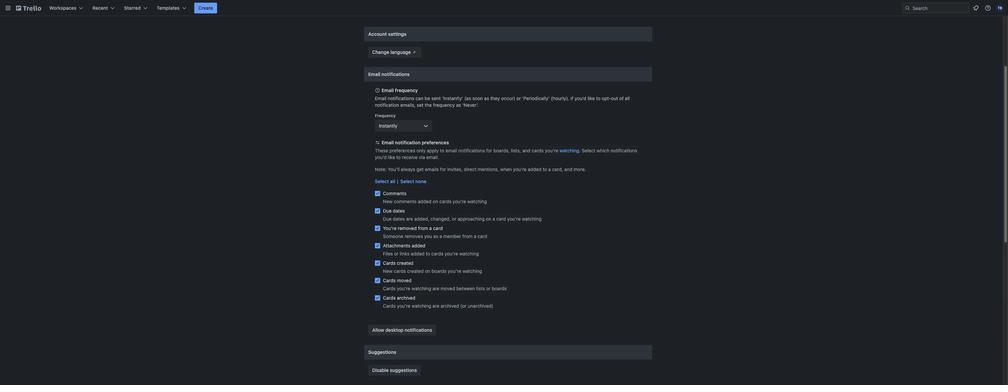 Task type: locate. For each thing, give the bounding box(es) containing it.
created down links
[[397, 260, 413, 266]]

email up frequency
[[375, 95, 386, 101]]

dates down due dates
[[393, 216, 405, 222]]

as down 'instantly'
[[456, 102, 461, 108]]

create
[[198, 5, 213, 11]]

0 vertical spatial like
[[588, 95, 595, 101]]

2 cards from the top
[[383, 278, 396, 283]]

1 horizontal spatial as
[[456, 102, 461, 108]]

to left receive
[[396, 154, 401, 160]]

|
[[397, 179, 398, 184]]

for right emails
[[440, 167, 446, 172]]

on
[[433, 199, 438, 204], [486, 216, 491, 222], [425, 268, 430, 274]]

like left opt-
[[588, 95, 595, 101]]

or right changed, at the left bottom
[[452, 216, 456, 222]]

new down the cards created
[[383, 268, 393, 274]]

new cards created on boards you're watching
[[383, 268, 482, 274]]

1 horizontal spatial on
[[433, 199, 438, 204]]

email for email notifications can be sent 'instantly' (as soon as they occur) or 'periodically' (hourly). if you'd like to opt-out of all notification emails, set the frequency as 'never'.
[[375, 95, 386, 101]]

moved left between
[[441, 286, 455, 292]]

2 vertical spatial card
[[478, 234, 487, 239]]

set
[[417, 102, 424, 108]]

new down comments
[[383, 199, 393, 204]]

disable suggestions
[[372, 368, 417, 373]]

new comments added on cards you're watching
[[383, 199, 487, 204]]

4 cards from the top
[[383, 295, 396, 301]]

notifications right desktop
[[405, 327, 432, 333]]

and right card,
[[564, 167, 572, 172]]

added
[[528, 167, 542, 172], [418, 199, 432, 204], [412, 243, 425, 249], [411, 251, 425, 257]]

from down added,
[[418, 225, 428, 231]]

or right lists
[[486, 286, 491, 292]]

as left they
[[484, 95, 489, 101]]

and right lists,
[[522, 148, 530, 153]]

all left |
[[390, 179, 395, 184]]

notification up frequency
[[375, 102, 399, 108]]

1 horizontal spatial archived
[[441, 303, 459, 309]]

1 vertical spatial from
[[463, 234, 473, 239]]

0 vertical spatial preferences
[[422, 140, 449, 145]]

(as
[[464, 95, 471, 101]]

on down files or links added to cards you're watching
[[425, 268, 430, 274]]

new for new cards created on boards you're watching
[[383, 268, 393, 274]]

from right 'member'
[[463, 234, 473, 239]]

to down you
[[426, 251, 430, 257]]

0 horizontal spatial you'd
[[375, 154, 387, 160]]

boards right lists
[[492, 286, 507, 292]]

cards
[[532, 148, 544, 153], [439, 199, 451, 204], [431, 251, 443, 257], [394, 268, 406, 274]]

due for due dates
[[383, 208, 392, 214]]

search image
[[905, 5, 910, 11]]

email for email notifications
[[368, 71, 380, 77]]

to
[[596, 95, 601, 101], [440, 148, 444, 153], [396, 154, 401, 160], [543, 167, 547, 172], [426, 251, 430, 257]]

0 horizontal spatial preferences
[[390, 148, 415, 153]]

archived down cards moved
[[397, 295, 415, 301]]

cards down the cards created
[[394, 268, 406, 274]]

notifications up email frequency
[[382, 71, 410, 77]]

2 vertical spatial on
[[425, 268, 430, 274]]

are up removed
[[406, 216, 413, 222]]

0 vertical spatial you'd
[[575, 95, 586, 101]]

0 vertical spatial from
[[418, 225, 428, 231]]

change language link
[[368, 47, 422, 58]]

new
[[383, 199, 393, 204], [383, 268, 393, 274]]

on for cards
[[433, 199, 438, 204]]

1 vertical spatial new
[[383, 268, 393, 274]]

preferences up receive
[[390, 148, 415, 153]]

email
[[446, 148, 457, 153]]

tyler black (tylerblack440) image
[[996, 4, 1004, 12]]

email for email frequency
[[382, 87, 394, 93]]

if
[[571, 95, 573, 101]]

created down the cards created
[[407, 268, 424, 274]]

frequency up emails,
[[395, 87, 418, 93]]

cards for cards you're watching are archived (or unarchived)
[[383, 303, 396, 309]]

frequency inside email notifications can be sent 'instantly' (as soon as they occur) or 'periodically' (hourly). if you'd like to opt-out of all notification emails, set the frequency as 'never'.
[[433, 102, 455, 108]]

starred
[[124, 5, 141, 11]]

notification inside email notifications can be sent 'instantly' (as soon as they occur) or 'periodically' (hourly). if you'd like to opt-out of all notification emails, set the frequency as 'never'.
[[375, 102, 399, 108]]

cards
[[383, 260, 396, 266], [383, 278, 396, 283], [383, 286, 396, 292], [383, 295, 396, 301], [383, 303, 396, 309]]

to left opt-
[[596, 95, 601, 101]]

added left card,
[[528, 167, 542, 172]]

0 vertical spatial notification
[[375, 102, 399, 108]]

out
[[611, 95, 618, 101]]

1 vertical spatial for
[[440, 167, 446, 172]]

notifications down email frequency
[[388, 95, 414, 101]]

0 vertical spatial new
[[383, 199, 393, 204]]

be
[[425, 95, 430, 101]]

comments
[[383, 191, 406, 196]]

to inside . select which notifications you'd like to receive via email.
[[396, 154, 401, 160]]

2 vertical spatial as
[[433, 234, 438, 239]]

1 horizontal spatial boards
[[492, 286, 507, 292]]

all right of
[[625, 95, 630, 101]]

added right links
[[411, 251, 425, 257]]

they
[[490, 95, 500, 101]]

1 horizontal spatial frequency
[[433, 102, 455, 108]]

select right |
[[400, 179, 414, 184]]

select right the . in the right of the page
[[582, 148, 595, 153]]

0 vertical spatial card
[[496, 216, 506, 222]]

or down attachments
[[394, 251, 399, 257]]

email up these at the top of the page
[[382, 140, 394, 145]]

0 horizontal spatial all
[[390, 179, 395, 184]]

1 due from the top
[[383, 208, 392, 214]]

0 horizontal spatial moved
[[397, 278, 412, 283]]

email inside email notifications can be sent 'instantly' (as soon as they occur) or 'periodically' (hourly). if you'd like to opt-out of all notification emails, set the frequency as 'never'.
[[375, 95, 386, 101]]

primary element
[[0, 0, 1008, 16]]

none
[[416, 179, 427, 184]]

or right occur)
[[516, 95, 521, 101]]

.
[[579, 148, 581, 153]]

select all | select none
[[375, 179, 427, 184]]

1 cards from the top
[[383, 260, 396, 266]]

note:
[[375, 167, 387, 172]]

1 horizontal spatial for
[[486, 148, 492, 153]]

notifications right "which"
[[611, 148, 637, 153]]

0 vertical spatial as
[[484, 95, 489, 101]]

2 dates from the top
[[393, 216, 405, 222]]

card down approaching
[[478, 234, 487, 239]]

cards you're watching are archived (or unarchived)
[[383, 303, 493, 309]]

are
[[406, 216, 413, 222], [433, 286, 439, 292], [433, 303, 439, 309]]

unarchived)
[[468, 303, 493, 309]]

all
[[625, 95, 630, 101], [390, 179, 395, 184]]

2 new from the top
[[383, 268, 393, 274]]

1 vertical spatial are
[[433, 286, 439, 292]]

watching
[[560, 148, 579, 153], [467, 199, 487, 204], [522, 216, 542, 222], [459, 251, 479, 257], [463, 268, 482, 274], [412, 286, 431, 292], [412, 303, 431, 309]]

2 horizontal spatial select
[[582, 148, 595, 153]]

5 cards from the top
[[383, 303, 396, 309]]

to left card,
[[543, 167, 547, 172]]

a left card,
[[548, 167, 551, 172]]

0 horizontal spatial boards
[[432, 268, 447, 274]]

card up someone removes you as a member from a card
[[433, 225, 443, 231]]

0 horizontal spatial as
[[433, 234, 438, 239]]

dates for due dates
[[393, 208, 405, 214]]

1 vertical spatial on
[[486, 216, 491, 222]]

moved up cards archived
[[397, 278, 412, 283]]

a right approaching
[[493, 216, 495, 222]]

for left boards,
[[486, 148, 492, 153]]

lists
[[476, 286, 485, 292]]

1 vertical spatial moved
[[441, 286, 455, 292]]

dates down comments
[[393, 208, 405, 214]]

notification
[[375, 102, 399, 108], [395, 140, 421, 145]]

0 vertical spatial are
[[406, 216, 413, 222]]

notification up receive
[[395, 140, 421, 145]]

cards for cards archived
[[383, 295, 396, 301]]

frequency down sent
[[433, 102, 455, 108]]

0 vertical spatial all
[[625, 95, 630, 101]]

1 vertical spatial card
[[433, 225, 443, 231]]

on up changed, at the left bottom
[[433, 199, 438, 204]]

always
[[401, 167, 415, 172]]

files
[[383, 251, 393, 257]]

0 horizontal spatial on
[[425, 268, 430, 274]]

1 vertical spatial dates
[[393, 216, 405, 222]]

0 horizontal spatial card
[[433, 225, 443, 231]]

on right approaching
[[486, 216, 491, 222]]

0 horizontal spatial select
[[375, 179, 389, 184]]

card right approaching
[[496, 216, 506, 222]]

back to home image
[[16, 3, 41, 13]]

1 new from the top
[[383, 199, 393, 204]]

a up you
[[429, 225, 432, 231]]

due dates are added, changed, or approaching on a card you're watching
[[383, 216, 542, 222]]

card
[[496, 216, 506, 222], [433, 225, 443, 231], [478, 234, 487, 239]]

are up the cards you're watching are archived (or unarchived)
[[433, 286, 439, 292]]

only
[[417, 148, 426, 153]]

links
[[400, 251, 410, 257]]

0 horizontal spatial like
[[388, 154, 395, 160]]

created
[[397, 260, 413, 266], [407, 268, 424, 274]]

0 vertical spatial dates
[[393, 208, 405, 214]]

1 horizontal spatial and
[[564, 167, 572, 172]]

suggestions
[[368, 349, 396, 355]]

someone removes you as a member from a card
[[383, 234, 487, 239]]

you'd right if
[[575, 95, 586, 101]]

select down note:
[[375, 179, 389, 184]]

email for email notification preferences
[[382, 140, 394, 145]]

1 horizontal spatial card
[[478, 234, 487, 239]]

as right you
[[433, 234, 438, 239]]

1 vertical spatial frequency
[[433, 102, 455, 108]]

dates
[[393, 208, 405, 214], [393, 216, 405, 222]]

0 vertical spatial frequency
[[395, 87, 418, 93]]

2 horizontal spatial card
[[496, 216, 506, 222]]

1 vertical spatial as
[[456, 102, 461, 108]]

1 vertical spatial preferences
[[390, 148, 415, 153]]

cards for cards created
[[383, 260, 396, 266]]

1 horizontal spatial like
[[588, 95, 595, 101]]

0 vertical spatial due
[[383, 208, 392, 214]]

0 horizontal spatial and
[[522, 148, 530, 153]]

you'd down these at the top of the page
[[375, 154, 387, 160]]

1 vertical spatial like
[[388, 154, 395, 160]]

email down 'email notifications'
[[382, 87, 394, 93]]

create button
[[194, 3, 217, 13]]

card,
[[552, 167, 563, 172]]

preferences up apply
[[422, 140, 449, 145]]

a left 'member'
[[440, 234, 442, 239]]

. select which notifications you'd like to receive via email.
[[375, 148, 637, 160]]

these
[[375, 148, 388, 153]]

receive
[[402, 154, 418, 160]]

you'd inside . select which notifications you'd like to receive via email.
[[375, 154, 387, 160]]

0 vertical spatial archived
[[397, 295, 415, 301]]

1 dates from the top
[[393, 208, 405, 214]]

notifications
[[382, 71, 410, 77], [388, 95, 414, 101], [458, 148, 485, 153], [611, 148, 637, 153], [405, 327, 432, 333]]

frequency
[[375, 113, 396, 118]]

like inside . select which notifications you'd like to receive via email.
[[388, 154, 395, 160]]

as
[[484, 95, 489, 101], [456, 102, 461, 108], [433, 234, 438, 239]]

0 vertical spatial on
[[433, 199, 438, 204]]

between
[[456, 286, 475, 292]]

via
[[419, 154, 425, 160]]

1 horizontal spatial you'd
[[575, 95, 586, 101]]

3 cards from the top
[[383, 286, 396, 292]]

email down "change"
[[368, 71, 380, 77]]

preferences
[[422, 140, 449, 145], [390, 148, 415, 153]]

1 vertical spatial archived
[[441, 303, 459, 309]]

1 horizontal spatial all
[[625, 95, 630, 101]]

like down these at the top of the page
[[388, 154, 395, 160]]

2 due from the top
[[383, 216, 392, 222]]

0 horizontal spatial frequency
[[395, 87, 418, 93]]

are for cards moved
[[433, 286, 439, 292]]

archived left (or
[[441, 303, 459, 309]]

dates for due dates are added, changed, or approaching on a card you're watching
[[393, 216, 405, 222]]

1 vertical spatial due
[[383, 216, 392, 222]]

boards up cards you're watching are moved between lists or boards
[[432, 268, 447, 274]]

open information menu image
[[985, 5, 991, 11]]

0 vertical spatial for
[[486, 148, 492, 153]]

removes
[[405, 234, 423, 239]]

like
[[588, 95, 595, 101], [388, 154, 395, 160]]

are down cards you're watching are moved between lists or boards
[[433, 303, 439, 309]]

can
[[416, 95, 423, 101]]

1 vertical spatial you'd
[[375, 154, 387, 160]]

2 vertical spatial are
[[433, 303, 439, 309]]



Task type: describe. For each thing, give the bounding box(es) containing it.
direct
[[464, 167, 476, 172]]

notifications up direct
[[458, 148, 485, 153]]

1 horizontal spatial moved
[[441, 286, 455, 292]]

when
[[500, 167, 512, 172]]

0 vertical spatial created
[[397, 260, 413, 266]]

you'll
[[388, 167, 400, 172]]

sm image
[[411, 49, 418, 56]]

templates
[[157, 5, 180, 11]]

'periodically'
[[522, 95, 550, 101]]

removed
[[398, 225, 417, 231]]

1 vertical spatial and
[[564, 167, 572, 172]]

all inside email notifications can be sent 'instantly' (as soon as they occur) or 'periodically' (hourly). if you'd like to opt-out of all notification emails, set the frequency as 'never'.
[[625, 95, 630, 101]]

which
[[597, 148, 609, 153]]

you're removed from a card
[[383, 225, 443, 231]]

workspaces
[[49, 5, 76, 11]]

1 horizontal spatial select
[[400, 179, 414, 184]]

email.
[[426, 154, 439, 160]]

email frequency
[[382, 87, 418, 93]]

0 notifications image
[[972, 4, 980, 12]]

1 vertical spatial all
[[390, 179, 395, 184]]

workspaces button
[[45, 3, 87, 13]]

select none button
[[400, 178, 427, 185]]

cards for cards you're watching are moved between lists or boards
[[383, 286, 396, 292]]

apply
[[427, 148, 439, 153]]

1 horizontal spatial from
[[463, 234, 473, 239]]

emails
[[425, 167, 439, 172]]

member
[[443, 234, 461, 239]]

notifications inside . select which notifications you'd like to receive via email.
[[611, 148, 637, 153]]

0 vertical spatial and
[[522, 148, 530, 153]]

account
[[368, 31, 387, 37]]

like inside email notifications can be sent 'instantly' (as soon as they occur) or 'periodically' (hourly). if you'd like to opt-out of all notification emails, set the frequency as 'never'.
[[588, 95, 595, 101]]

cards archived
[[383, 295, 415, 301]]

note: you'll always get emails for invites, direct mentions, when you're added to a card, and more.
[[375, 167, 586, 172]]

0 vertical spatial moved
[[397, 278, 412, 283]]

change language
[[372, 49, 411, 55]]

opt-
[[602, 95, 611, 101]]

lists,
[[511, 148, 521, 153]]

allow
[[372, 327, 384, 333]]

cards up changed, at the left bottom
[[439, 199, 451, 204]]

disable
[[372, 368, 389, 373]]

1 vertical spatial boards
[[492, 286, 507, 292]]

2 horizontal spatial on
[[486, 216, 491, 222]]

the
[[425, 102, 432, 108]]

instantly
[[379, 123, 397, 129]]

email notifications can be sent 'instantly' (as soon as they occur) or 'periodically' (hourly). if you'd like to opt-out of all notification emails, set the frequency as 'never'.
[[375, 95, 630, 108]]

0 horizontal spatial from
[[418, 225, 428, 231]]

added,
[[414, 216, 429, 222]]

cards right lists,
[[532, 148, 544, 153]]

to left 'email'
[[440, 148, 444, 153]]

0 vertical spatial boards
[[432, 268, 447, 274]]

'instantly'
[[442, 95, 463, 101]]

cards moved
[[383, 278, 412, 283]]

notifications inside email notifications can be sent 'instantly' (as soon as they occur) or 'periodically' (hourly). if you'd like to opt-out of all notification emails, set the frequency as 'never'.
[[388, 95, 414, 101]]

get
[[417, 167, 424, 172]]

cards you're watching are moved between lists or boards
[[383, 286, 507, 292]]

starred button
[[120, 3, 151, 13]]

sent
[[431, 95, 441, 101]]

watching link
[[560, 148, 579, 153]]

cards for cards moved
[[383, 278, 396, 283]]

invites,
[[447, 167, 463, 172]]

or inside email notifications can be sent 'instantly' (as soon as they occur) or 'periodically' (hourly). if you'd like to opt-out of all notification emails, set the frequency as 'never'.
[[516, 95, 521, 101]]

occur)
[[501, 95, 515, 101]]

are for cards archived
[[433, 303, 439, 309]]

account settings
[[368, 31, 407, 37]]

boards,
[[493, 148, 510, 153]]

a down approaching
[[474, 234, 476, 239]]

allow desktop notifications link
[[368, 325, 436, 336]]

(or
[[460, 303, 467, 309]]

attachments
[[383, 243, 410, 249]]

comments
[[394, 199, 417, 204]]

you'd inside email notifications can be sent 'instantly' (as soon as they occur) or 'periodically' (hourly). if you'd like to opt-out of all notification emails, set the frequency as 'never'.
[[575, 95, 586, 101]]

2 horizontal spatial as
[[484, 95, 489, 101]]

you're
[[383, 225, 397, 231]]

on for boards
[[425, 268, 430, 274]]

'never'.
[[462, 102, 479, 108]]

you
[[424, 234, 432, 239]]

these preferences only apply to email notifications for boards, lists, and cards you're watching
[[375, 148, 579, 153]]

email notifications
[[368, 71, 410, 77]]

settings
[[388, 31, 407, 37]]

language
[[391, 49, 411, 55]]

added down the removes
[[412, 243, 425, 249]]

disable suggestions link
[[368, 365, 421, 376]]

change
[[372, 49, 389, 55]]

approaching
[[458, 216, 485, 222]]

1 horizontal spatial preferences
[[422, 140, 449, 145]]

recent button
[[88, 3, 119, 13]]

email notification preferences
[[382, 140, 449, 145]]

more.
[[574, 167, 586, 172]]

suggestions
[[390, 368, 417, 373]]

added up added,
[[418, 199, 432, 204]]

of
[[619, 95, 624, 101]]

attachments added
[[383, 243, 425, 249]]

files or links added to cards you're watching
[[383, 251, 479, 257]]

(hourly).
[[551, 95, 569, 101]]

notifications inside "link"
[[405, 327, 432, 333]]

1 vertical spatial created
[[407, 268, 424, 274]]

select all button
[[375, 178, 395, 185]]

templates button
[[153, 3, 190, 13]]

cards down someone removes you as a member from a card
[[431, 251, 443, 257]]

changed,
[[431, 216, 451, 222]]

Search field
[[910, 3, 969, 13]]

due for due dates are added, changed, or approaching on a card you're watching
[[383, 216, 392, 222]]

recent
[[92, 5, 108, 11]]

select inside . select which notifications you'd like to receive via email.
[[582, 148, 595, 153]]

0 horizontal spatial archived
[[397, 295, 415, 301]]

allow desktop notifications
[[372, 327, 432, 333]]

1 vertical spatial notification
[[395, 140, 421, 145]]

due dates
[[383, 208, 405, 214]]

to inside email notifications can be sent 'instantly' (as soon as they occur) or 'periodically' (hourly). if you'd like to opt-out of all notification emails, set the frequency as 'never'.
[[596, 95, 601, 101]]

new for new comments added on cards you're watching
[[383, 199, 393, 204]]

0 horizontal spatial for
[[440, 167, 446, 172]]



Task type: vqa. For each thing, say whether or not it's contained in the screenshot.
'Instantly' on the top of page
yes



